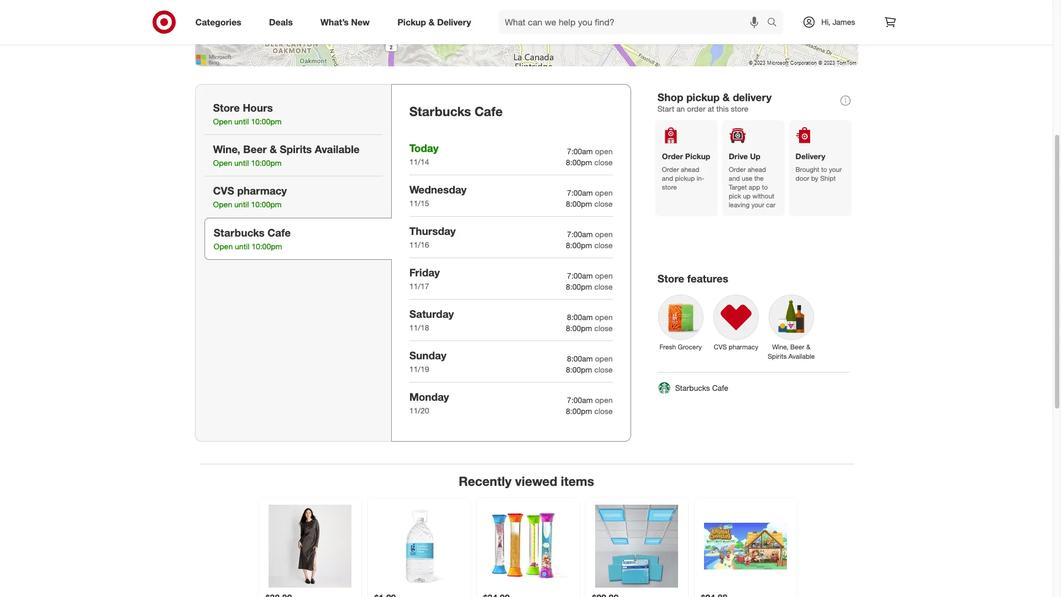 Task type: describe. For each thing, give the bounding box(es) containing it.
delivery brought to your door by shipt
[[796, 152, 842, 183]]

in-
[[697, 174, 705, 183]]

11/20
[[410, 406, 429, 415]]

pickup inside order pickup order ahead and pickup in- store
[[675, 174, 695, 183]]

open for saturday
[[595, 312, 613, 322]]

& for wine, beer & spirits available open until 10:00pm
[[270, 143, 277, 155]]

cvs for cvs pharmacy
[[714, 343, 727, 351]]

order for drive up
[[729, 165, 746, 174]]

cvs pharmacy link
[[709, 290, 764, 354]]

11/19
[[410, 364, 429, 374]]

8:00pm for today
[[566, 158, 593, 167]]

what's new
[[321, 16, 370, 27]]

until for cvs
[[234, 200, 249, 209]]

target
[[729, 183, 747, 191]]

open for sunday
[[595, 354, 613, 363]]

pickup & delivery link
[[388, 10, 485, 34]]

10:00pm for pharmacy
[[251, 200, 282, 209]]

open for today
[[595, 146, 613, 156]]

monday 11/20
[[410, 390, 449, 415]]

saturday
[[410, 307, 454, 320]]

to inside the drive up order ahead and use the target app to pick up without leaving your car
[[762, 183, 768, 191]]

1 horizontal spatial starbucks cafe
[[676, 383, 729, 393]]

friday 11/17
[[410, 266, 440, 291]]

up
[[750, 152, 761, 161]]

spirits for wine, beer & spirits available
[[768, 352, 787, 360]]

pharmacy for cvs pharmacy open until 10:00pm
[[237, 184, 287, 197]]

starbucks inside starbucks cafe open until 10:00pm
[[214, 226, 265, 239]]

search button
[[763, 10, 789, 36]]

store capabilities with hours, vertical tabs tab list
[[195, 84, 392, 442]]

7:00am open 8:00pm close for today
[[566, 146, 613, 167]]

close for monday
[[595, 406, 613, 416]]

grocery
[[678, 343, 702, 351]]

spirits for wine, beer & spirits available open until 10:00pm
[[280, 143, 312, 155]]

store for store features
[[658, 272, 685, 285]]

open for friday
[[595, 271, 613, 280]]

app
[[749, 183, 761, 191]]

pharmacy for cvs pharmacy
[[729, 343, 759, 351]]

your inside delivery brought to your door by shipt
[[829, 165, 842, 174]]

delivery
[[733, 91, 772, 103]]

close for thursday
[[595, 240, 613, 250]]

8:00pm for wednesday
[[566, 199, 593, 208]]

sunday
[[410, 349, 447, 362]]

11/16
[[410, 240, 429, 249]]

purified water - 128 fl oz (1gal) - good & gather™ image
[[377, 505, 460, 588]]

james
[[833, 17, 856, 27]]

store inside 'shop pickup & delivery start an order at this store'
[[731, 104, 749, 113]]

8:00am open 8:00pm close for sunday
[[566, 354, 613, 374]]

at
[[708, 104, 715, 113]]

drive
[[729, 152, 748, 161]]

0 vertical spatial cafe
[[475, 103, 503, 119]]

close for sunday
[[595, 365, 613, 374]]

until for starbucks
[[235, 242, 250, 251]]

wine, for wine, beer & spirits available open until 10:00pm
[[213, 143, 240, 155]]

the
[[755, 174, 764, 183]]

11/14
[[410, 157, 429, 166]]

deals
[[269, 16, 293, 27]]

fresh
[[660, 343, 676, 351]]

leaving
[[729, 201, 750, 209]]

up
[[743, 192, 751, 200]]

available for wine, beer & spirits available open until 10:00pm
[[315, 143, 360, 155]]

this
[[717, 104, 729, 113]]

and for order
[[662, 174, 674, 183]]

recently viewed items
[[459, 473, 594, 489]]

7:00am for friday
[[567, 271, 593, 280]]

start
[[658, 104, 675, 113]]

by
[[812, 174, 819, 183]]

viewed
[[515, 473, 558, 489]]

delivery inside delivery brought to your door by shipt
[[796, 152, 826, 161]]

10:00pm for cafe
[[252, 242, 282, 251]]

0 horizontal spatial starbucks cafe
[[410, 103, 503, 119]]

today 11/14
[[410, 141, 439, 166]]

What can we help you find? suggestions appear below search field
[[499, 10, 770, 34]]

wine, beer & spirits available open until 10:00pm
[[213, 143, 360, 168]]

to inside delivery brought to your door by shipt
[[822, 165, 828, 174]]

store hours open until 10:00pm
[[213, 101, 282, 126]]

ahead for pickup
[[681, 165, 700, 174]]

8:00am open 8:00pm close for saturday
[[566, 312, 613, 333]]

8:00pm for friday
[[566, 282, 593, 291]]

8:00am for saturday
[[567, 312, 593, 322]]

8:00pm for saturday
[[566, 323, 593, 333]]

2 horizontal spatial cafe
[[713, 383, 729, 393]]

hi,
[[822, 17, 831, 27]]

drive up order ahead and use the target app to pick up without leaving your car
[[729, 152, 776, 209]]

7:00am for thursday
[[567, 229, 593, 239]]

thursday
[[410, 224, 456, 237]]

wine, beer & spirits available
[[768, 343, 815, 360]]

8:00pm for sunday
[[566, 365, 593, 374]]

sunday 11/19
[[410, 349, 447, 374]]

open for monday
[[595, 395, 613, 405]]

1 horizontal spatial starbucks
[[410, 103, 471, 119]]

order
[[687, 104, 706, 113]]

new
[[351, 16, 370, 27]]

store inside order pickup order ahead and pickup in- store
[[662, 183, 677, 191]]



Task type: locate. For each thing, give the bounding box(es) containing it.
1 horizontal spatial to
[[822, 165, 828, 174]]

categories link
[[186, 10, 255, 34]]

wine, inside wine, beer & spirits available
[[773, 343, 789, 351]]

features
[[688, 272, 729, 285]]

cafe inside starbucks cafe open until 10:00pm
[[268, 226, 291, 239]]

10:00pm inside cvs pharmacy open until 10:00pm
[[251, 200, 282, 209]]

1 horizontal spatial delivery
[[796, 152, 826, 161]]

0 vertical spatial beer
[[243, 143, 267, 155]]

wine, inside wine, beer & spirits available open until 10:00pm
[[213, 143, 240, 155]]

0 horizontal spatial pickup
[[398, 16, 426, 27]]

1 horizontal spatial pickup
[[686, 152, 711, 161]]

0 horizontal spatial spirits
[[280, 143, 312, 155]]

until
[[234, 117, 249, 126], [234, 158, 249, 168], [234, 200, 249, 209], [235, 242, 250, 251]]

3 7:00am open 8:00pm close from the top
[[566, 229, 613, 250]]

shop pickup & delivery start an order at this store
[[658, 91, 772, 113]]

until up starbucks cafe open until 10:00pm at top
[[234, 200, 249, 209]]

open for thursday
[[595, 229, 613, 239]]

1 8:00am from the top
[[567, 312, 593, 322]]

your up shipt
[[829, 165, 842, 174]]

0 horizontal spatial cvs
[[213, 184, 234, 197]]

cvs
[[213, 184, 234, 197], [714, 343, 727, 351]]

2 and from the left
[[729, 174, 740, 183]]

wednesday
[[410, 183, 467, 196]]

pickup up in-
[[686, 152, 711, 161]]

spirits inside wine, beer & spirits available open until 10:00pm
[[280, 143, 312, 155]]

order for order pickup
[[662, 165, 679, 174]]

beer inside wine, beer & spirits available open until 10:00pm
[[243, 143, 267, 155]]

wine, beer & spirits available link
[[764, 290, 819, 363]]

& inside wine, beer & spirits available open until 10:00pm
[[270, 143, 277, 155]]

store
[[731, 104, 749, 113], [662, 183, 677, 191]]

delivery
[[437, 16, 471, 27], [796, 152, 826, 161]]

pickup right 'new'
[[398, 16, 426, 27]]

pickup
[[687, 91, 720, 103], [675, 174, 695, 183]]

recently
[[459, 473, 512, 489]]

deals link
[[260, 10, 307, 34]]

friday
[[410, 266, 440, 279]]

0 vertical spatial store
[[213, 101, 240, 114]]

10:00pm up starbucks cafe open until 10:00pm at top
[[251, 200, 282, 209]]

open
[[595, 146, 613, 156], [595, 188, 613, 197], [595, 229, 613, 239], [595, 271, 613, 280], [595, 312, 613, 322], [595, 354, 613, 363], [595, 395, 613, 405]]

7:00am for wednesday
[[567, 188, 593, 197]]

0 vertical spatial store
[[731, 104, 749, 113]]

0 vertical spatial 8:00am
[[567, 312, 593, 322]]

2 8:00am open 8:00pm close from the top
[[566, 354, 613, 374]]

10:00pm inside wine, beer & spirits available open until 10:00pm
[[251, 158, 282, 168]]

1 vertical spatial store
[[662, 183, 677, 191]]

ahead
[[681, 165, 700, 174], [748, 165, 766, 174]]

shop
[[658, 91, 684, 103]]

4 open from the top
[[595, 271, 613, 280]]

1 8:00am open 8:00pm close from the top
[[566, 312, 613, 333]]

store inside "store hours open until 10:00pm"
[[213, 101, 240, 114]]

10:00pm for hours
[[251, 117, 282, 126]]

11/18
[[410, 323, 429, 332]]

until for store
[[234, 117, 249, 126]]

starbucks down cvs pharmacy open until 10:00pm
[[214, 226, 265, 239]]

5 open from the top
[[595, 312, 613, 322]]

8:00pm
[[566, 158, 593, 167], [566, 199, 593, 208], [566, 240, 593, 250], [566, 282, 593, 291], [566, 323, 593, 333], [566, 365, 593, 374], [566, 406, 593, 416]]

2 open from the top
[[595, 188, 613, 197]]

hand2mind sensory fidget tubes, mesmerizing liquid motion sensory bottles, fidget toys, ages 3+ image
[[486, 505, 569, 588]]

and
[[662, 174, 674, 183], [729, 174, 740, 183]]

0 horizontal spatial pharmacy
[[237, 184, 287, 197]]

5 8:00pm from the top
[[566, 323, 593, 333]]

0 horizontal spatial and
[[662, 174, 674, 183]]

1 horizontal spatial spirits
[[768, 352, 787, 360]]

available for wine, beer & spirits available
[[789, 352, 815, 360]]

educational insights mini light filters tranquil blue 2' x 2' 4-pack, for classrooms & offices image
[[595, 505, 678, 588]]

starbucks cafe down grocery
[[676, 383, 729, 393]]

starbucks cafe open until 10:00pm
[[214, 226, 291, 251]]

close for friday
[[595, 282, 613, 291]]

spirits
[[280, 143, 312, 155], [768, 352, 787, 360]]

& for shop pickup & delivery start an order at this store
[[723, 91, 730, 103]]

7:00am open 8:00pm close
[[566, 146, 613, 167], [566, 188, 613, 208], [566, 229, 613, 250], [566, 271, 613, 291], [566, 395, 613, 416]]

and inside order pickup order ahead and pickup in- store
[[662, 174, 674, 183]]

pickup inside order pickup order ahead and pickup in- store
[[686, 152, 711, 161]]

0 horizontal spatial delivery
[[437, 16, 471, 27]]

1 vertical spatial starbucks cafe
[[676, 383, 729, 393]]

items
[[561, 473, 594, 489]]

and inside the drive up order ahead and use the target app to pick up without leaving your car
[[729, 174, 740, 183]]

8:00am for sunday
[[567, 354, 593, 363]]

6 8:00pm from the top
[[566, 365, 593, 374]]

1 vertical spatial delivery
[[796, 152, 826, 161]]

0 vertical spatial delivery
[[437, 16, 471, 27]]

what's
[[321, 16, 349, 27]]

ahead up the
[[748, 165, 766, 174]]

6 open from the top
[[595, 354, 613, 363]]

1 horizontal spatial available
[[789, 352, 815, 360]]

an
[[677, 104, 685, 113]]

5 7:00am from the top
[[567, 395, 593, 405]]

0 vertical spatial cvs
[[213, 184, 234, 197]]

until inside "store hours open until 10:00pm"
[[234, 117, 249, 126]]

0 vertical spatial available
[[315, 143, 360, 155]]

3 close from the top
[[595, 240, 613, 250]]

0 vertical spatial pickup
[[687, 91, 720, 103]]

beer for wine, beer & spirits available open until 10:00pm
[[243, 143, 267, 155]]

11/15
[[410, 199, 429, 208]]

today
[[410, 141, 439, 154]]

7:00am for today
[[567, 146, 593, 156]]

delivery inside 'link'
[[437, 16, 471, 27]]

5 close from the top
[[595, 323, 613, 333]]

10:00pm inside starbucks cafe open until 10:00pm
[[252, 242, 282, 251]]

7:00am
[[567, 146, 593, 156], [567, 188, 593, 197], [567, 229, 593, 239], [567, 271, 593, 280], [567, 395, 593, 405]]

until inside wine, beer & spirits available open until 10:00pm
[[234, 158, 249, 168]]

and left in-
[[662, 174, 674, 183]]

open for starbucks cafe
[[214, 242, 233, 251]]

without
[[753, 192, 775, 200]]

1 7:00am open 8:00pm close from the top
[[566, 146, 613, 167]]

1 horizontal spatial pharmacy
[[729, 343, 759, 351]]

7 close from the top
[[595, 406, 613, 416]]

0 vertical spatial starbucks cafe
[[410, 103, 503, 119]]

1 vertical spatial cvs
[[714, 343, 727, 351]]

pickup up the order
[[687, 91, 720, 103]]

pharmacy inside cvs pharmacy open until 10:00pm
[[237, 184, 287, 197]]

8:00pm for thursday
[[566, 240, 593, 250]]

3 open from the top
[[595, 229, 613, 239]]

2 close from the top
[[595, 199, 613, 208]]

animal crossing: new horizons happy home paradise game add-on - nintendo switch (digital) image
[[704, 505, 787, 588]]

10:00pm down cvs pharmacy open until 10:00pm
[[252, 242, 282, 251]]

1 horizontal spatial your
[[829, 165, 842, 174]]

0 vertical spatial wine,
[[213, 143, 240, 155]]

1 horizontal spatial store
[[658, 272, 685, 285]]

0 horizontal spatial available
[[315, 143, 360, 155]]

close for wednesday
[[595, 199, 613, 208]]

1 and from the left
[[662, 174, 674, 183]]

close
[[595, 158, 613, 167], [595, 199, 613, 208], [595, 240, 613, 250], [595, 282, 613, 291], [595, 323, 613, 333], [595, 365, 613, 374], [595, 406, 613, 416]]

ahead inside the drive up order ahead and use the target app to pick up without leaving your car
[[748, 165, 766, 174]]

7:00am for monday
[[567, 395, 593, 405]]

fresh grocery link
[[653, 290, 709, 354]]

2 8:00am from the top
[[567, 354, 593, 363]]

0 horizontal spatial ahead
[[681, 165, 700, 174]]

0 vertical spatial pharmacy
[[237, 184, 287, 197]]

4 8:00pm from the top
[[566, 282, 593, 291]]

until inside cvs pharmacy open until 10:00pm
[[234, 200, 249, 209]]

until down cvs pharmacy open until 10:00pm
[[235, 242, 250, 251]]

0 vertical spatial 8:00am open 8:00pm close
[[566, 312, 613, 333]]

cvs for cvs pharmacy open until 10:00pm
[[213, 184, 234, 197]]

2 horizontal spatial starbucks
[[676, 383, 710, 393]]

order pickup order ahead and pickup in- store
[[662, 152, 711, 191]]

starbucks up today
[[410, 103, 471, 119]]

wednesday 11/15
[[410, 183, 467, 208]]

10:00pm down hours on the top left
[[251, 117, 282, 126]]

1 vertical spatial spirits
[[768, 352, 787, 360]]

1 horizontal spatial ahead
[[748, 165, 766, 174]]

2 vertical spatial starbucks
[[676, 383, 710, 393]]

what's new link
[[311, 10, 384, 34]]

starbucks
[[410, 103, 471, 119], [214, 226, 265, 239], [676, 383, 710, 393]]

starbucks down grocery
[[676, 383, 710, 393]]

shipt
[[821, 174, 836, 183]]

7 open from the top
[[595, 395, 613, 405]]

1 vertical spatial store
[[658, 272, 685, 285]]

& for wine, beer & spirits available
[[807, 343, 811, 351]]

cafe
[[475, 103, 503, 119], [268, 226, 291, 239], [713, 383, 729, 393]]

0 vertical spatial spirits
[[280, 143, 312, 155]]

1 horizontal spatial wine,
[[773, 343, 789, 351]]

1 open from the top
[[595, 146, 613, 156]]

1 vertical spatial pickup
[[675, 174, 695, 183]]

open inside "store hours open until 10:00pm"
[[213, 117, 232, 126]]

women's long sleeve asymmetrical cut-out button detail midi dress - future collective™ with reese blutstein dark gray xxs image
[[268, 505, 351, 588]]

open inside wine, beer & spirits available open until 10:00pm
[[213, 158, 232, 168]]

door
[[796, 174, 810, 183]]

wine, right cvs pharmacy
[[773, 343, 789, 351]]

0 vertical spatial your
[[829, 165, 842, 174]]

0 horizontal spatial wine,
[[213, 143, 240, 155]]

&
[[429, 16, 435, 27], [723, 91, 730, 103], [270, 143, 277, 155], [807, 343, 811, 351]]

car
[[767, 201, 776, 209]]

wine, down "store hours open until 10:00pm"
[[213, 143, 240, 155]]

7:00am open 8:00pm close for monday
[[566, 395, 613, 416]]

available inside wine, beer & spirits available open until 10:00pm
[[315, 143, 360, 155]]

11/17
[[410, 281, 429, 291]]

1 vertical spatial starbucks
[[214, 226, 265, 239]]

1 vertical spatial beer
[[791, 343, 805, 351]]

to up without
[[762, 183, 768, 191]]

use
[[742, 174, 753, 183]]

until down hours on the top left
[[234, 117, 249, 126]]

pharmacy left wine, beer & spirits available
[[729, 343, 759, 351]]

1 horizontal spatial cafe
[[475, 103, 503, 119]]

cvs pharmacy
[[714, 343, 759, 351]]

available
[[315, 143, 360, 155], [789, 352, 815, 360]]

beer
[[243, 143, 267, 155], [791, 343, 805, 351]]

pickup inside 'shop pickup & delivery start an order at this store'
[[687, 91, 720, 103]]

0 vertical spatial starbucks
[[410, 103, 471, 119]]

your
[[829, 165, 842, 174], [752, 201, 765, 209]]

hours
[[243, 101, 273, 114]]

0 horizontal spatial store
[[662, 183, 677, 191]]

order inside the drive up order ahead and use the target app to pick up without leaving your car
[[729, 165, 746, 174]]

0 horizontal spatial beer
[[243, 143, 267, 155]]

open inside cvs pharmacy open until 10:00pm
[[213, 200, 232, 209]]

4 7:00am from the top
[[567, 271, 593, 280]]

open inside starbucks cafe open until 10:00pm
[[214, 242, 233, 251]]

8:00am
[[567, 312, 593, 322], [567, 354, 593, 363]]

0 horizontal spatial to
[[762, 183, 768, 191]]

your inside the drive up order ahead and use the target app to pick up without leaving your car
[[752, 201, 765, 209]]

0 vertical spatial to
[[822, 165, 828, 174]]

1 vertical spatial your
[[752, 201, 765, 209]]

cvs inside cvs pharmacy open until 10:00pm
[[213, 184, 234, 197]]

4 close from the top
[[595, 282, 613, 291]]

available inside wine, beer & spirits available
[[789, 352, 815, 360]]

pick
[[729, 192, 742, 200]]

your down without
[[752, 201, 765, 209]]

0 horizontal spatial cafe
[[268, 226, 291, 239]]

2 vertical spatial cafe
[[713, 383, 729, 393]]

pickup inside 'link'
[[398, 16, 426, 27]]

8:00am open 8:00pm close
[[566, 312, 613, 333], [566, 354, 613, 374]]

1 vertical spatial pickup
[[686, 152, 711, 161]]

5 7:00am open 8:00pm close from the top
[[566, 395, 613, 416]]

monday
[[410, 390, 449, 403]]

1 horizontal spatial cvs
[[714, 343, 727, 351]]

1 7:00am from the top
[[567, 146, 593, 156]]

cvs pharmacy open until 10:00pm
[[213, 184, 287, 209]]

ahead for up
[[748, 165, 766, 174]]

1 close from the top
[[595, 158, 613, 167]]

1 vertical spatial 8:00am
[[567, 354, 593, 363]]

open for wednesday
[[595, 188, 613, 197]]

1 horizontal spatial beer
[[791, 343, 805, 351]]

store for store hours open until 10:00pm
[[213, 101, 240, 114]]

1 ahead from the left
[[681, 165, 700, 174]]

pickup
[[398, 16, 426, 27], [686, 152, 711, 161]]

store features
[[658, 272, 729, 285]]

and for drive
[[729, 174, 740, 183]]

1 vertical spatial wine,
[[773, 343, 789, 351]]

to up shipt
[[822, 165, 828, 174]]

ahead inside order pickup order ahead and pickup in- store
[[681, 165, 700, 174]]

until inside starbucks cafe open until 10:00pm
[[235, 242, 250, 251]]

1 vertical spatial to
[[762, 183, 768, 191]]

brought
[[796, 165, 820, 174]]

order
[[662, 152, 683, 161], [662, 165, 679, 174], [729, 165, 746, 174]]

8:00pm for monday
[[566, 406, 593, 416]]

open for cvs pharmacy
[[213, 200, 232, 209]]

4 7:00am open 8:00pm close from the top
[[566, 271, 613, 291]]

3 7:00am from the top
[[567, 229, 593, 239]]

6 close from the top
[[595, 365, 613, 374]]

0 horizontal spatial store
[[213, 101, 240, 114]]

beer for wine, beer & spirits available
[[791, 343, 805, 351]]

2 8:00pm from the top
[[566, 199, 593, 208]]

1 vertical spatial pharmacy
[[729, 343, 759, 351]]

open for store hours
[[213, 117, 232, 126]]

& inside 'link'
[[429, 16, 435, 27]]

& inside 'shop pickup & delivery start an order at this store'
[[723, 91, 730, 103]]

1 8:00pm from the top
[[566, 158, 593, 167]]

open
[[213, 117, 232, 126], [213, 158, 232, 168], [213, 200, 232, 209], [214, 242, 233, 251]]

7:00am open 8:00pm close for friday
[[566, 271, 613, 291]]

search
[[763, 17, 789, 29]]

10:00pm up cvs pharmacy open until 10:00pm
[[251, 158, 282, 168]]

1 vertical spatial 8:00am open 8:00pm close
[[566, 354, 613, 374]]

saturday 11/18
[[410, 307, 454, 332]]

to
[[822, 165, 828, 174], [762, 183, 768, 191]]

and up target
[[729, 174, 740, 183]]

7:00am open 8:00pm close for wednesday
[[566, 188, 613, 208]]

0 vertical spatial pickup
[[398, 16, 426, 27]]

1 vertical spatial cafe
[[268, 226, 291, 239]]

2 7:00am open 8:00pm close from the top
[[566, 188, 613, 208]]

categories
[[195, 16, 241, 27]]

3 8:00pm from the top
[[566, 240, 593, 250]]

starbucks cafe up today
[[410, 103, 503, 119]]

1 horizontal spatial and
[[729, 174, 740, 183]]

2 7:00am from the top
[[567, 188, 593, 197]]

store left hours on the top left
[[213, 101, 240, 114]]

7:00am open 8:00pm close for thursday
[[566, 229, 613, 250]]

10:00pm
[[251, 117, 282, 126], [251, 158, 282, 168], [251, 200, 282, 209], [252, 242, 282, 251]]

10:00pm inside "store hours open until 10:00pm"
[[251, 117, 282, 126]]

ahead up in-
[[681, 165, 700, 174]]

7 8:00pm from the top
[[566, 406, 593, 416]]

thursday 11/16
[[410, 224, 456, 249]]

pickup & delivery
[[398, 16, 471, 27]]

hi, james
[[822, 17, 856, 27]]

1 horizontal spatial store
[[731, 104, 749, 113]]

until up cvs pharmacy open until 10:00pm
[[234, 158, 249, 168]]

0 horizontal spatial your
[[752, 201, 765, 209]]

store left features
[[658, 272, 685, 285]]

& inside wine, beer & spirits available
[[807, 343, 811, 351]]

close for saturday
[[595, 323, 613, 333]]

spirits inside wine, beer & spirits available
[[768, 352, 787, 360]]

wine,
[[213, 143, 240, 155], [773, 343, 789, 351]]

wine, for wine, beer & spirits available
[[773, 343, 789, 351]]

close for today
[[595, 158, 613, 167]]

fresh grocery
[[660, 343, 702, 351]]

beer inside wine, beer & spirits available
[[791, 343, 805, 351]]

1 vertical spatial available
[[789, 352, 815, 360]]

2 ahead from the left
[[748, 165, 766, 174]]

pickup left in-
[[675, 174, 695, 183]]

pharmacy down wine, beer & spirits available open until 10:00pm
[[237, 184, 287, 197]]

0 horizontal spatial starbucks
[[214, 226, 265, 239]]



Task type: vqa. For each thing, say whether or not it's contained in the screenshot.
the Festive
no



